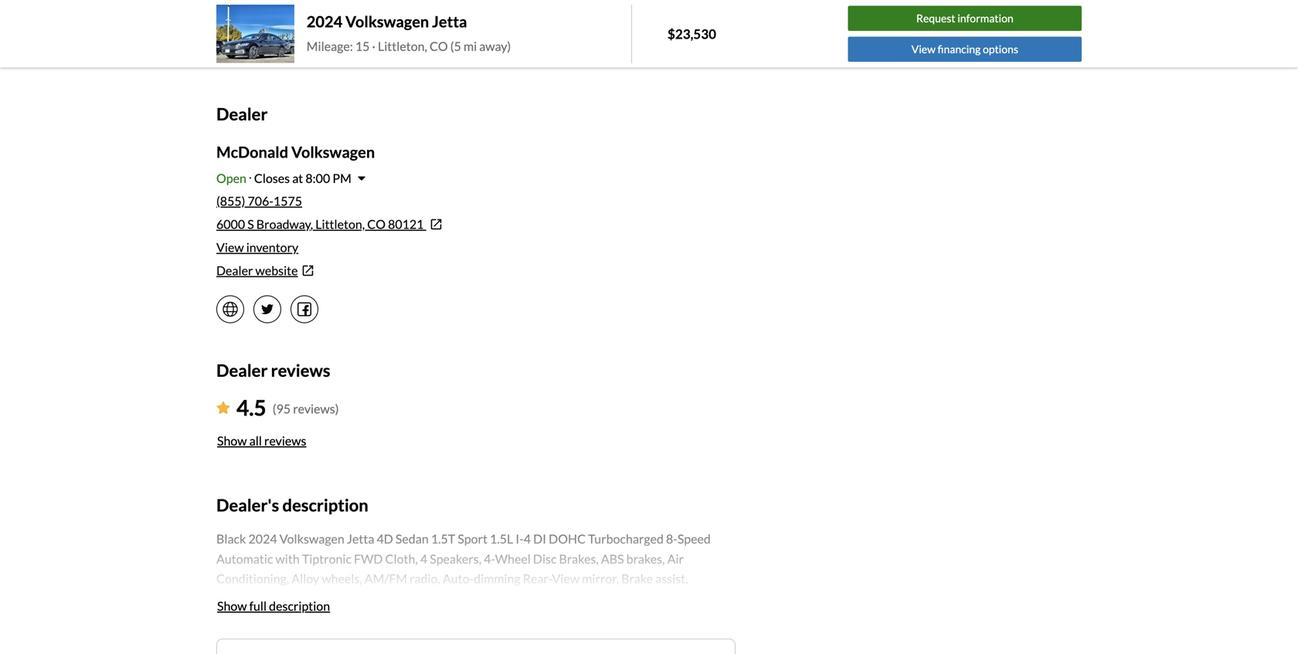 Task type: vqa. For each thing, say whether or not it's contained in the screenshot.
(855)
yes



Task type: locate. For each thing, give the bounding box(es) containing it.
dealer reviews
[[216, 361, 331, 381]]

star image
[[216, 402, 230, 414]]

2024 volkswagen jetta image
[[216, 5, 294, 63]]

1 vertical spatial reviews
[[264, 434, 307, 449]]

show full description button
[[216, 590, 331, 624]]

view down 6000
[[216, 240, 244, 255]]

volkswagen up pm
[[291, 143, 375, 161]]

volkswagen inside the '2024 volkswagen jetta mileage: 15 · littleton, co (5 mi away)'
[[346, 12, 429, 31]]

1 vertical spatial volkswagen
[[291, 143, 375, 161]]

0 vertical spatial dealer
[[216, 104, 268, 124]]

0 horizontal spatial view
[[216, 240, 244, 255]]

request information button
[[849, 6, 1082, 31]]

reviews
[[271, 361, 331, 381], [264, 434, 307, 449]]

view
[[912, 43, 936, 56], [216, 240, 244, 255]]

show left full
[[217, 599, 247, 614]]

1 vertical spatial description
[[269, 599, 330, 614]]

1 dealer from the top
[[216, 104, 268, 124]]

2 dealer from the top
[[216, 263, 253, 278]]

view inventory link
[[216, 240, 299, 255]]

2 vertical spatial dealer
[[216, 361, 268, 381]]

0 horizontal spatial financing
[[542, 40, 579, 51]]

already pre-qualified?
[[363, 10, 485, 25]]

dealer
[[216, 104, 268, 124], [216, 263, 253, 278], [216, 361, 268, 381]]

financing down request information button
[[938, 43, 981, 56]]

show all reviews button
[[216, 424, 307, 458]]

1 horizontal spatial view
[[912, 43, 936, 56]]

the
[[714, 40, 727, 51]]

a
[[536, 40, 541, 51]]

show inside 'button'
[[217, 599, 247, 614]]

volkswagen up ·
[[346, 12, 429, 31]]

0 horizontal spatial littleton,
[[316, 217, 365, 232]]

co left 80121
[[367, 217, 386, 232]]

1 vertical spatial co
[[367, 217, 386, 232]]

show
[[217, 434, 247, 449], [217, 599, 247, 614]]

(5
[[451, 39, 461, 54]]

0 vertical spatial view
[[912, 43, 936, 56]]

reviews)
[[293, 402, 339, 417]]

financing right a at the top of page
[[542, 40, 579, 51]]

0 horizontal spatial co
[[367, 217, 386, 232]]

open
[[216, 171, 247, 186]]

littleton, right ,
[[316, 217, 365, 232]]

already
[[363, 10, 406, 25]]

*estimated
[[216, 40, 261, 51]]

0 vertical spatial co
[[430, 39, 448, 54]]

4.5 (95 reviews)
[[237, 395, 339, 421]]

view for view inventory
[[216, 240, 244, 255]]

view down request
[[912, 43, 936, 56]]

open closes at 8:00 pm
[[216, 171, 352, 186]]

0 vertical spatial volkswagen
[[346, 12, 429, 31]]

mcdonald volkswagen
[[216, 143, 375, 161]]

dealer down view inventory
[[216, 263, 253, 278]]

dealer up 'mcdonald'
[[216, 104, 268, 124]]

$23,530
[[668, 26, 717, 42]]

of
[[657, 40, 665, 51]]

from
[[693, 40, 712, 51]]

are
[[304, 40, 318, 51]]

0 vertical spatial description
[[283, 495, 369, 516]]

show full description
[[217, 599, 330, 614]]

,
[[311, 217, 313, 232]]

show inside button
[[217, 434, 247, 449]]

dealer up 4.5
[[216, 361, 268, 381]]

1 horizontal spatial financing
[[938, 43, 981, 56]]

reviews up 4.5 (95 reviews)
[[271, 361, 331, 381]]

view inventory
[[216, 240, 299, 255]]

3 dealer from the top
[[216, 361, 268, 381]]

littleton, right ·
[[378, 39, 427, 54]]

0 vertical spatial littleton,
[[378, 39, 427, 54]]

80121
[[388, 217, 424, 232]]

co left (5
[[430, 39, 448, 54]]

volkswagen
[[346, 12, 429, 31], [291, 143, 375, 161]]

1 horizontal spatial littleton,
[[378, 39, 427, 54]]

view financing options
[[912, 43, 1019, 56]]

2 show from the top
[[217, 599, 247, 614]]

or
[[603, 40, 612, 51]]

littleton,
[[378, 39, 427, 54], [316, 217, 365, 232]]

show left all
[[217, 434, 247, 449]]

mcdonald
[[216, 143, 289, 161]]

view financing options button
[[849, 37, 1082, 62]]

reviews inside button
[[264, 434, 307, 449]]

6000
[[216, 217, 245, 232]]

co
[[430, 39, 448, 54], [367, 217, 386, 232]]

littleton, inside the '2024 volkswagen jetta mileage: 15 · littleton, co (5 mi away)'
[[378, 39, 427, 54]]

1 vertical spatial littleton,
[[316, 217, 365, 232]]

1 vertical spatial show
[[217, 599, 247, 614]]

view for view financing options
[[912, 43, 936, 56]]

guarantee
[[614, 40, 655, 51]]

1 show from the top
[[217, 434, 247, 449]]

financing
[[542, 40, 579, 51], [938, 43, 981, 56]]

website
[[256, 263, 298, 278]]

(855) 706-1575
[[216, 194, 302, 209]]

1 vertical spatial view
[[216, 240, 244, 255]]

description
[[283, 495, 369, 516], [269, 599, 330, 614]]

seller.
[[216, 54, 240, 65]]

show all reviews
[[217, 434, 307, 449]]

1575
[[274, 194, 302, 209]]

broadway
[[257, 217, 311, 232]]

financing inside *estimated payments are for informational purposes only, and do not represent a financing offer or guarantee of credit from the seller.
[[542, 40, 579, 51]]

0 vertical spatial show
[[217, 434, 247, 449]]

for
[[320, 40, 332, 51]]

1 horizontal spatial co
[[430, 39, 448, 54]]

reviews right all
[[264, 434, 307, 449]]

1 vertical spatial dealer
[[216, 263, 253, 278]]

view inside button
[[912, 43, 936, 56]]

mi
[[464, 39, 477, 54]]

s
[[248, 217, 254, 232]]

mileage:
[[307, 39, 353, 54]]

*estimated payments are for informational purposes only, and do not represent a financing offer or guarantee of credit from the seller.
[[216, 40, 727, 65]]



Task type: describe. For each thing, give the bounding box(es) containing it.
information
[[958, 12, 1014, 25]]

volkswagen for mcdonald
[[291, 143, 375, 161]]

offer
[[581, 40, 601, 51]]

represent
[[494, 40, 534, 51]]

15
[[356, 39, 370, 54]]

4.5
[[237, 395, 267, 421]]

volkswagen for 2024
[[346, 12, 429, 31]]

closes
[[254, 171, 290, 186]]

dealer for dealer
[[216, 104, 268, 124]]

6000 s broadway , littleton, co 80121
[[216, 217, 424, 232]]

full
[[249, 599, 267, 614]]

706-
[[248, 194, 274, 209]]

2024 volkswagen jetta mileage: 15 · littleton, co (5 mi away)
[[307, 12, 511, 54]]

inventory
[[246, 240, 299, 255]]

request
[[917, 12, 956, 25]]

dealer's
[[216, 495, 279, 516]]

at
[[292, 171, 303, 186]]

purposes
[[390, 40, 427, 51]]

show for dealer's
[[217, 599, 247, 614]]

options
[[983, 43, 1019, 56]]

(95
[[273, 402, 291, 417]]

dealer website
[[216, 263, 298, 278]]

away)
[[480, 39, 511, 54]]

(855) 706-1575 link
[[216, 194, 302, 209]]

·
[[372, 39, 376, 54]]

informational
[[333, 40, 388, 51]]

dealer website link
[[216, 262, 736, 280]]

dealer's description
[[216, 495, 369, 516]]

request information
[[917, 12, 1014, 25]]

pm
[[333, 171, 352, 186]]

8:00
[[306, 171, 330, 186]]

show for dealer
[[217, 434, 247, 449]]

qualified?
[[431, 10, 483, 25]]

and
[[450, 40, 465, 51]]

credit
[[667, 40, 691, 51]]

only,
[[429, 40, 448, 51]]

dealer for dealer reviews
[[216, 361, 268, 381]]

(855)
[[216, 194, 245, 209]]

caret down image
[[358, 172, 366, 184]]

0 vertical spatial reviews
[[271, 361, 331, 381]]

all
[[249, 434, 262, 449]]

financing inside button
[[938, 43, 981, 56]]

jetta
[[432, 12, 467, 31]]

dealer for dealer website
[[216, 263, 253, 278]]

mcdonald volkswagen link
[[216, 143, 375, 161]]

2024
[[307, 12, 343, 31]]

pre-
[[408, 10, 431, 25]]

co inside the '2024 volkswagen jetta mileage: 15 · littleton, co (5 mi away)'
[[430, 39, 448, 54]]

do
[[467, 40, 477, 51]]

payments
[[263, 40, 303, 51]]

not
[[479, 40, 493, 51]]

description inside 'button'
[[269, 599, 330, 614]]



